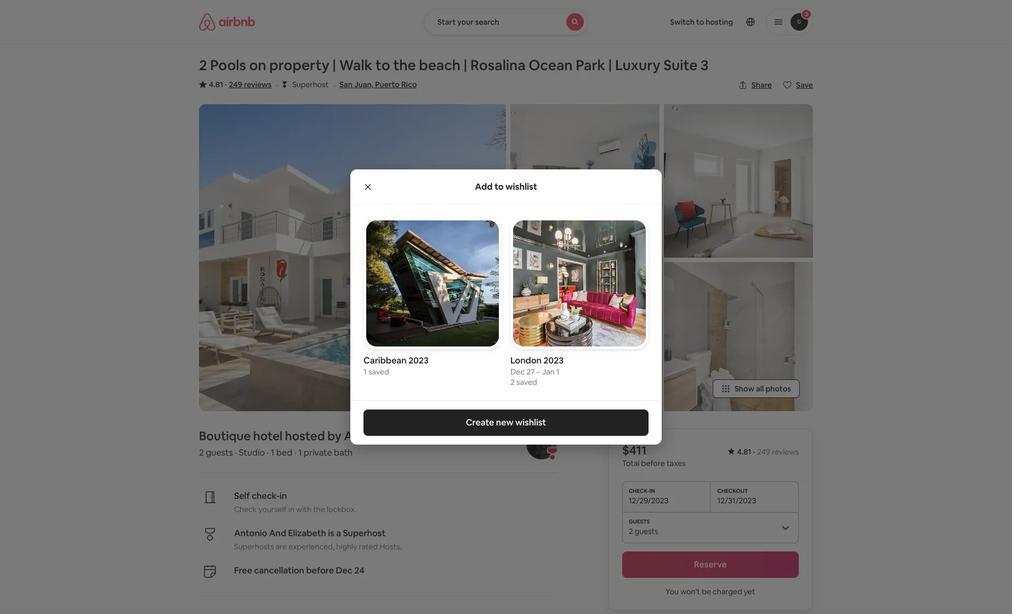 Task type: vqa. For each thing, say whether or not it's contained in the screenshot.
Studio
yes



Task type: locate. For each thing, give the bounding box(es) containing it.
before for free
[[306, 565, 334, 577]]

antonio up bath
[[344, 428, 390, 444]]

2
[[199, 56, 207, 75], [511, 377, 515, 387], [199, 447, 204, 459]]

0 vertical spatial 2
[[199, 56, 207, 75]]

0 vertical spatial antonio
[[344, 428, 390, 444]]

1 vertical spatial in
[[289, 505, 295, 515]]

· up 12/31/2023
[[753, 447, 755, 457]]

| right park
[[609, 56, 612, 75]]

2023 inside london 2023 dec 27 – jan 1 2 saved
[[544, 355, 564, 366]]

2023 right caribbean
[[409, 355, 429, 366]]

0 vertical spatial dec
[[511, 367, 525, 377]]

1 vertical spatial reviews
[[772, 447, 799, 457]]

superhost down the property
[[292, 80, 329, 89]]

1 horizontal spatial the
[[393, 56, 416, 75]]

dec
[[511, 367, 525, 377], [336, 565, 353, 577]]

your
[[458, 17, 474, 27]]

1 down caribbean
[[364, 367, 367, 377]]

2 2023 from the left
[[544, 355, 564, 366]]

4.81 up 12/31/2023
[[738, 447, 752, 457]]

puerto
[[375, 80, 400, 89]]

4.81 · 249 reviews
[[209, 80, 272, 89], [738, 447, 799, 457]]

highly
[[336, 542, 357, 552]]

0 horizontal spatial superhost
[[292, 80, 329, 89]]

–
[[537, 367, 541, 377]]

wishlist right new
[[516, 417, 546, 428]]

are
[[276, 542, 287, 552]]

3 | from the left
[[609, 56, 612, 75]]

before
[[642, 459, 665, 468], [306, 565, 334, 577]]

0 vertical spatial the
[[393, 56, 416, 75]]

| left walk
[[333, 56, 336, 75]]

1 horizontal spatial to
[[495, 181, 504, 192]]

0 horizontal spatial 4.81
[[209, 80, 223, 89]]

0 horizontal spatial antonio
[[234, 528, 267, 539]]

249 reviews button
[[229, 79, 272, 90]]

luxury
[[615, 56, 661, 75]]

0 horizontal spatial 249
[[229, 80, 242, 89]]

reserve
[[694, 559, 727, 571]]

1 horizontal spatial antonio
[[344, 428, 390, 444]]

before inside the $411 total before taxes
[[642, 459, 665, 468]]

1 vertical spatial before
[[306, 565, 334, 577]]

superhost inside antonio and elizabeth is a superhost superhosts are experienced, highly rated hosts.
[[343, 528, 386, 539]]

2 vertical spatial 2
[[199, 447, 204, 459]]

1 right bed
[[298, 447, 302, 459]]

add
[[475, 181, 493, 192]]

superhost up rated
[[343, 528, 386, 539]]

0 vertical spatial 4.81 · 249 reviews
[[209, 80, 272, 89]]

in left with
[[289, 505, 295, 515]]

free
[[234, 565, 252, 577]]

on
[[249, 56, 266, 75]]

before down the experienced,
[[306, 565, 334, 577]]

| right beach
[[464, 56, 468, 75]]

1
[[364, 367, 367, 377], [557, 367, 560, 377], [271, 447, 275, 459], [298, 447, 302, 459]]

2023
[[409, 355, 429, 366], [544, 355, 564, 366]]

wishlist for caribbean 2023, 1 saved group
[[364, 218, 502, 377]]

1 vertical spatial 2
[[511, 377, 515, 387]]

antonio inside boutique hotel hosted by antonio and elizabeth 2 guests · studio · 1 bed · 1 private bath
[[344, 428, 390, 444]]

0 vertical spatial before
[[642, 459, 665, 468]]

london
[[511, 355, 542, 366]]

Start your search search field
[[424, 9, 589, 35]]

the inside self check-in check yourself in with the lockbox.
[[313, 505, 325, 515]]

· right studio
[[267, 447, 269, 459]]

0 horizontal spatial 4.81 · 249 reviews
[[209, 80, 272, 89]]

|
[[333, 56, 336, 75], [464, 56, 468, 75], [609, 56, 612, 75]]

the for lockbox.
[[313, 505, 325, 515]]

1 right jan
[[557, 367, 560, 377]]

0 horizontal spatial saved
[[369, 367, 389, 377]]

4.81
[[209, 80, 223, 89], [738, 447, 752, 457]]

in up yourself
[[280, 490, 287, 502]]

1 vertical spatial 4.81
[[738, 447, 752, 457]]

a
[[336, 528, 341, 539]]

antonio and elizabeth is a superhost. learn more about antonio and elizabeth. image
[[527, 429, 558, 460], [527, 429, 558, 460]]

create new wishlist button
[[364, 410, 649, 436]]

2 left pools
[[199, 56, 207, 75]]

0 vertical spatial reviews
[[244, 80, 272, 89]]

1 vertical spatial wishlist
[[516, 417, 546, 428]]

1 inside london 2023 dec 27 – jan 1 2 saved
[[557, 367, 560, 377]]

antonio and elizabeth is a superhost superhosts are experienced, highly rated hosts.
[[234, 528, 402, 552]]

1 vertical spatial 4.81 · 249 reviews
[[738, 447, 799, 457]]

$411 total before taxes
[[622, 443, 686, 468]]

caribbean 2023 1 saved
[[364, 355, 429, 377]]

1 vertical spatial saved
[[517, 377, 537, 387]]

1 vertical spatial to
[[495, 181, 504, 192]]

saved inside london 2023 dec 27 – jan 1 2 saved
[[517, 377, 537, 387]]

saved down caribbean
[[369, 367, 389, 377]]

2 horizontal spatial |
[[609, 56, 612, 75]]

1 horizontal spatial before
[[642, 459, 665, 468]]

1 horizontal spatial 4.81
[[738, 447, 752, 457]]

1 horizontal spatial |
[[464, 56, 468, 75]]

wishlist right add at the left of the page
[[506, 181, 537, 192]]

1 2023 from the left
[[409, 355, 429, 366]]

won't
[[681, 587, 701, 597]]

0 vertical spatial wishlist
[[506, 181, 537, 192]]

self
[[234, 490, 250, 502]]

is
[[328, 528, 335, 539]]

antonio up superhosts on the left bottom of page
[[234, 528, 267, 539]]

1 vertical spatial the
[[313, 505, 325, 515]]

superhost
[[292, 80, 329, 89], [343, 528, 386, 539]]

private
[[304, 447, 332, 459]]

wishlist for create new wishlist
[[516, 417, 546, 428]]

0 horizontal spatial the
[[313, 505, 325, 515]]

0 horizontal spatial |
[[333, 56, 336, 75]]

the right with
[[313, 505, 325, 515]]

saved
[[369, 367, 389, 377], [517, 377, 537, 387]]

2 | from the left
[[464, 56, 468, 75]]

dec left 27
[[511, 367, 525, 377]]

you
[[666, 587, 679, 597]]

2 down london
[[511, 377, 515, 387]]

yet
[[744, 587, 756, 597]]

to
[[376, 56, 390, 75], [495, 181, 504, 192]]

share button
[[734, 76, 777, 94]]

to right add at the left of the page
[[495, 181, 504, 192]]

1 horizontal spatial superhost
[[343, 528, 386, 539]]

experienced,
[[289, 542, 335, 552]]

jan
[[542, 367, 555, 377]]

249
[[229, 80, 242, 89], [758, 447, 771, 457]]

2 pools on property | walk to the beach | rosalina ocean park | luxury suite 3 image 5 image
[[664, 262, 814, 411]]

0 horizontal spatial reviews
[[244, 80, 272, 89]]

suite
[[664, 56, 698, 75]]

2 left guests
[[199, 447, 204, 459]]

0 horizontal spatial 2023
[[409, 355, 429, 366]]

1 vertical spatial dec
[[336, 565, 353, 577]]

0 vertical spatial saved
[[369, 367, 389, 377]]

start your search
[[438, 17, 500, 27]]

before for $411
[[642, 459, 665, 468]]

1 horizontal spatial dec
[[511, 367, 525, 377]]

be
[[702, 587, 711, 597]]

the for beach
[[393, 56, 416, 75]]

2 pools on property | walk to the beach | rosalina ocean park | luxury suite 3 image 2 image
[[511, 104, 660, 258]]

dec left the 24
[[336, 565, 353, 577]]

2 pools on property | walk to the beach | rosalina ocean park | luxury suite 3 image 4 image
[[664, 104, 814, 258]]

wishlist
[[506, 181, 537, 192], [516, 417, 546, 428]]

4.81 down pools
[[209, 80, 223, 89]]

0 vertical spatial 249
[[229, 80, 242, 89]]

in
[[280, 490, 287, 502], [289, 505, 295, 515]]

1 vertical spatial 249
[[758, 447, 771, 457]]

2 pools on property | walk to the beach | rosalina ocean park | luxury suite 3
[[199, 56, 709, 75]]

$411
[[622, 443, 647, 458]]

· san juan, puerto rico
[[333, 80, 417, 91]]

2023 for caribbean
[[409, 355, 429, 366]]

saved down 27
[[517, 377, 537, 387]]

the
[[393, 56, 416, 75], [313, 505, 325, 515]]

and elizabeth
[[392, 428, 471, 444]]

the up rico in the top left of the page
[[393, 56, 416, 75]]

1 inside caribbean 2023 1 saved
[[364, 367, 367, 377]]

and
[[269, 528, 286, 539]]

2023 up jan
[[544, 355, 564, 366]]

hosts.
[[380, 542, 402, 552]]

1 vertical spatial antonio
[[234, 528, 267, 539]]

to up puerto
[[376, 56, 390, 75]]

2 pools on property | walk to the beach | rosalina ocean park | luxury suite 3 image 1 image
[[199, 104, 506, 411]]

wishlist inside button
[[516, 417, 546, 428]]

1 horizontal spatial in
[[289, 505, 295, 515]]

1 horizontal spatial saved
[[517, 377, 537, 387]]

2023 inside caribbean 2023 1 saved
[[409, 355, 429, 366]]

reserve button
[[622, 552, 799, 578]]

1 horizontal spatial reviews
[[772, 447, 799, 457]]

1 vertical spatial superhost
[[343, 528, 386, 539]]

before right total
[[642, 459, 665, 468]]

0 horizontal spatial in
[[280, 490, 287, 502]]

1 horizontal spatial 2023
[[544, 355, 564, 366]]

profile element
[[602, 0, 814, 44]]

yourself
[[259, 505, 287, 515]]

0 horizontal spatial to
[[376, 56, 390, 75]]

antonio
[[344, 428, 390, 444], [234, 528, 267, 539]]

0 horizontal spatial before
[[306, 565, 334, 577]]

san
[[340, 80, 353, 89]]



Task type: describe. For each thing, give the bounding box(es) containing it.
lockbox.
[[327, 505, 357, 515]]

elizabeth
[[288, 528, 326, 539]]

· down pools
[[225, 80, 227, 89]]

saved inside caribbean 2023 1 saved
[[369, 367, 389, 377]]

superhosts
[[234, 542, 274, 552]]

cancellation
[[254, 565, 304, 577]]

park
[[576, 56, 606, 75]]

create
[[466, 417, 494, 428]]

new
[[496, 417, 514, 428]]

antonio inside antonio and elizabeth is a superhost superhosts are experienced, highly rated hosts.
[[234, 528, 267, 539]]

studio
[[239, 447, 265, 459]]

boutique
[[199, 428, 251, 444]]

1 horizontal spatial 4.81 · 249 reviews
[[738, 447, 799, 457]]

walk
[[339, 56, 373, 75]]

add to wishlist dialog
[[351, 170, 662, 445]]

check
[[234, 505, 257, 515]]

san juan, puerto rico button
[[340, 78, 417, 91]]

start
[[438, 17, 456, 27]]

hosted
[[285, 428, 325, 444]]

with
[[296, 505, 312, 515]]

add to wishlist
[[475, 181, 537, 192]]

󰀃
[[283, 79, 287, 89]]

search
[[475, 17, 500, 27]]

rated
[[359, 542, 378, 552]]

wishlist for add to wishlist
[[506, 181, 537, 192]]

· left san
[[333, 80, 335, 91]]

dec inside london 2023 dec 27 – jan 1 2 saved
[[511, 367, 525, 377]]

rico
[[402, 80, 417, 89]]

bed
[[276, 447, 292, 459]]

charged
[[713, 587, 743, 597]]

caribbean
[[364, 355, 407, 366]]

1 | from the left
[[333, 56, 336, 75]]

0 vertical spatial to
[[376, 56, 390, 75]]

24
[[355, 565, 365, 577]]

taxes
[[667, 459, 686, 468]]

property
[[270, 56, 330, 75]]

create new wishlist
[[466, 417, 546, 428]]

0 vertical spatial 4.81
[[209, 80, 223, 89]]

0 horizontal spatial dec
[[336, 565, 353, 577]]

show all photos button
[[713, 380, 800, 398]]

rosalina
[[471, 56, 526, 75]]

2 pools on property | walk to the beach | rosalina ocean park | luxury suite 3 image 3 image
[[511, 262, 660, 411]]

27
[[527, 367, 535, 377]]

start your search button
[[424, 9, 589, 35]]

hotel
[[253, 428, 283, 444]]

bath
[[334, 447, 353, 459]]

0 vertical spatial in
[[280, 490, 287, 502]]

12/29/2023
[[629, 496, 669, 506]]

wishlist for london 2023, dates for dec 27 – jan 1, 2 saved group
[[511, 218, 649, 387]]

juan,
[[354, 80, 374, 89]]

save
[[797, 80, 814, 90]]

check-
[[252, 490, 280, 502]]

pools
[[210, 56, 246, 75]]

you won't be charged yet
[[666, 587, 756, 597]]

by
[[328, 428, 342, 444]]

show
[[735, 384, 755, 394]]

to inside dialog
[[495, 181, 504, 192]]

3
[[701, 56, 709, 75]]

· left 󰀃
[[276, 80, 278, 91]]

2 inside london 2023 dec 27 – jan 1 2 saved
[[511, 377, 515, 387]]

2023 for london
[[544, 355, 564, 366]]

save button
[[779, 76, 818, 94]]

· right bed
[[294, 447, 296, 459]]

12/31/2023
[[718, 496, 757, 506]]

ocean
[[529, 56, 573, 75]]

1 horizontal spatial 249
[[758, 447, 771, 457]]

share
[[752, 80, 772, 90]]

all
[[756, 384, 764, 394]]

total
[[622, 459, 640, 468]]

0 vertical spatial superhost
[[292, 80, 329, 89]]

boutique hotel hosted by antonio and elizabeth 2 guests · studio · 1 bed · 1 private bath
[[199, 428, 471, 459]]

1 left bed
[[271, 447, 275, 459]]

self check-in check yourself in with the lockbox.
[[234, 490, 357, 515]]

london 2023 dec 27 – jan 1 2 saved
[[511, 355, 564, 387]]

2 inside boutique hotel hosted by antonio and elizabeth 2 guests · studio · 1 bed · 1 private bath
[[199, 447, 204, 459]]

beach
[[419, 56, 461, 75]]

free cancellation before dec 24
[[234, 565, 365, 577]]

· left studio
[[235, 447, 237, 459]]

photos
[[766, 384, 792, 394]]

guests
[[206, 447, 233, 459]]

show all photos
[[735, 384, 792, 394]]



